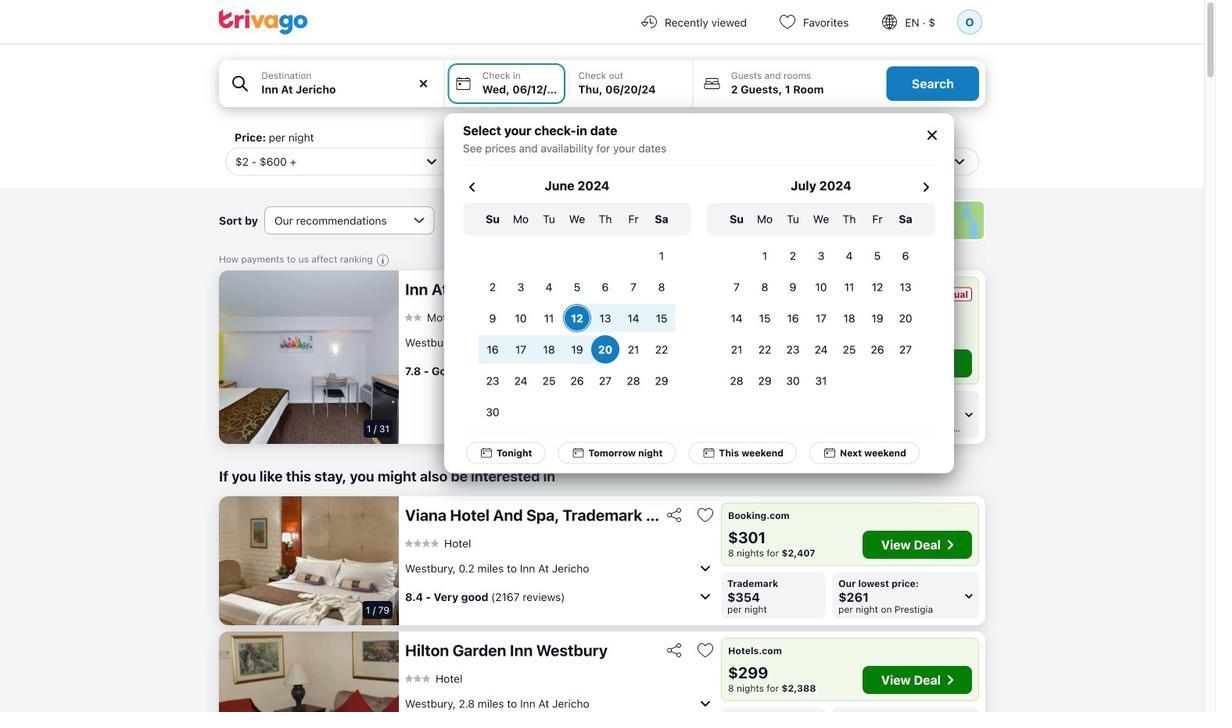 Task type: describe. For each thing, give the bounding box(es) containing it.
trivago logo image
[[219, 9, 308, 34]]

next image
[[917, 178, 936, 197]]



Task type: locate. For each thing, give the bounding box(es) containing it.
None field
[[219, 60, 444, 107]]

Where to? search field
[[262, 81, 435, 98]]

previous image
[[463, 178, 482, 197]]

inn at jericho, (westbury, usa) image
[[219, 271, 399, 444]]

clear image
[[417, 77, 431, 91]]

hilton garden inn westbury, (westbury, usa) image
[[219, 632, 399, 713]]

viana hotel and spa, trademark collection by wyndham, (westbury, usa) image
[[219, 497, 399, 626]]



Task type: vqa. For each thing, say whether or not it's contained in the screenshot.
Bally'S Dover, (Dover, USA) image
no



